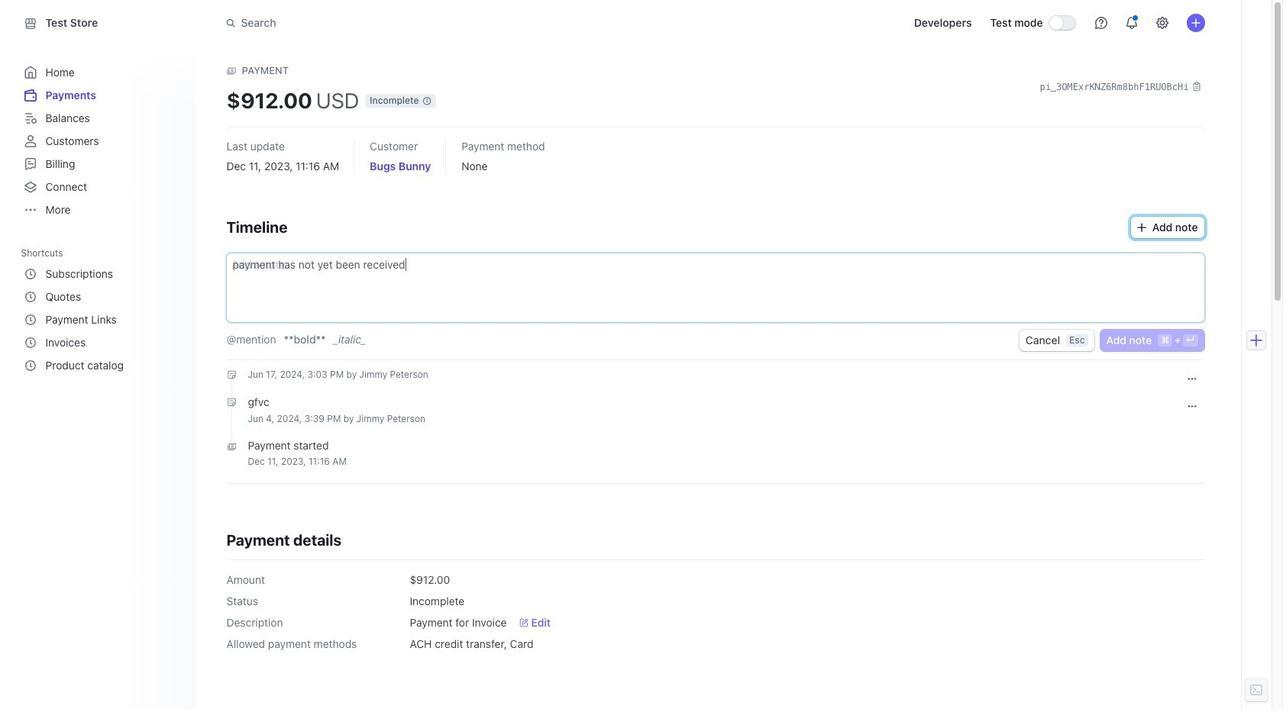 Task type: vqa. For each thing, say whether or not it's contained in the screenshot.
Manage shortcuts image
yes



Task type: describe. For each thing, give the bounding box(es) containing it.
1 shortcuts element from the top
[[21, 242, 183, 377]]

Search text field
[[217, 9, 648, 37]]

notifications image
[[1126, 17, 1138, 29]]

settings image
[[1157, 17, 1169, 29]]

help image
[[1095, 17, 1108, 29]]



Task type: locate. For each thing, give the bounding box(es) containing it.
shortcuts element
[[21, 242, 183, 377], [21, 263, 180, 377]]

0 vertical spatial svg image
[[1138, 223, 1147, 232]]

0 horizontal spatial svg image
[[1138, 223, 1147, 232]]

svg image
[[1188, 402, 1197, 411]]

core navigation links element
[[21, 61, 180, 222]]

None search field
[[217, 9, 648, 37]]

None field
[[233, 256, 1199, 274]]

svg image
[[1138, 223, 1147, 232], [1188, 374, 1197, 384]]

Test mode checkbox
[[1050, 16, 1076, 30]]

1 horizontal spatial svg image
[[1188, 374, 1197, 384]]

1 vertical spatial svg image
[[1188, 374, 1197, 384]]

2 shortcuts element from the top
[[21, 263, 180, 377]]

manage shortcuts image
[[168, 248, 177, 258]]



